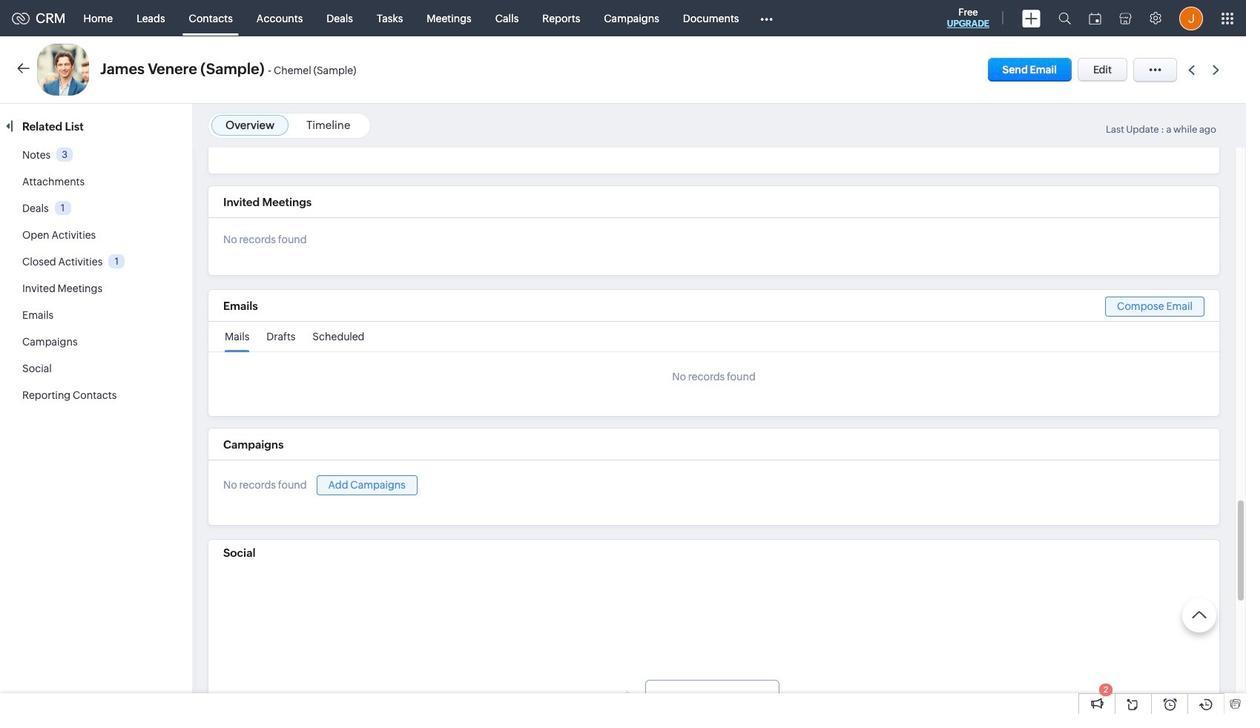 Task type: vqa. For each thing, say whether or not it's contained in the screenshot.
THE 'TWO COLUMN WITH IMAGE 2'
no



Task type: locate. For each thing, give the bounding box(es) containing it.
create menu element
[[1013, 0, 1050, 36]]

profile image
[[1180, 6, 1203, 30]]

previous record image
[[1189, 65, 1195, 75]]

tab panel
[[208, 88, 1220, 174]]

profile element
[[1171, 0, 1212, 36]]

search element
[[1050, 0, 1080, 36]]

Other Modules field
[[751, 6, 783, 30]]



Task type: describe. For each thing, give the bounding box(es) containing it.
next record image
[[1213, 65, 1223, 75]]

logo image
[[12, 12, 30, 24]]

calendar image
[[1089, 12, 1102, 24]]

search image
[[1059, 12, 1071, 24]]

create menu image
[[1022, 9, 1041, 27]]



